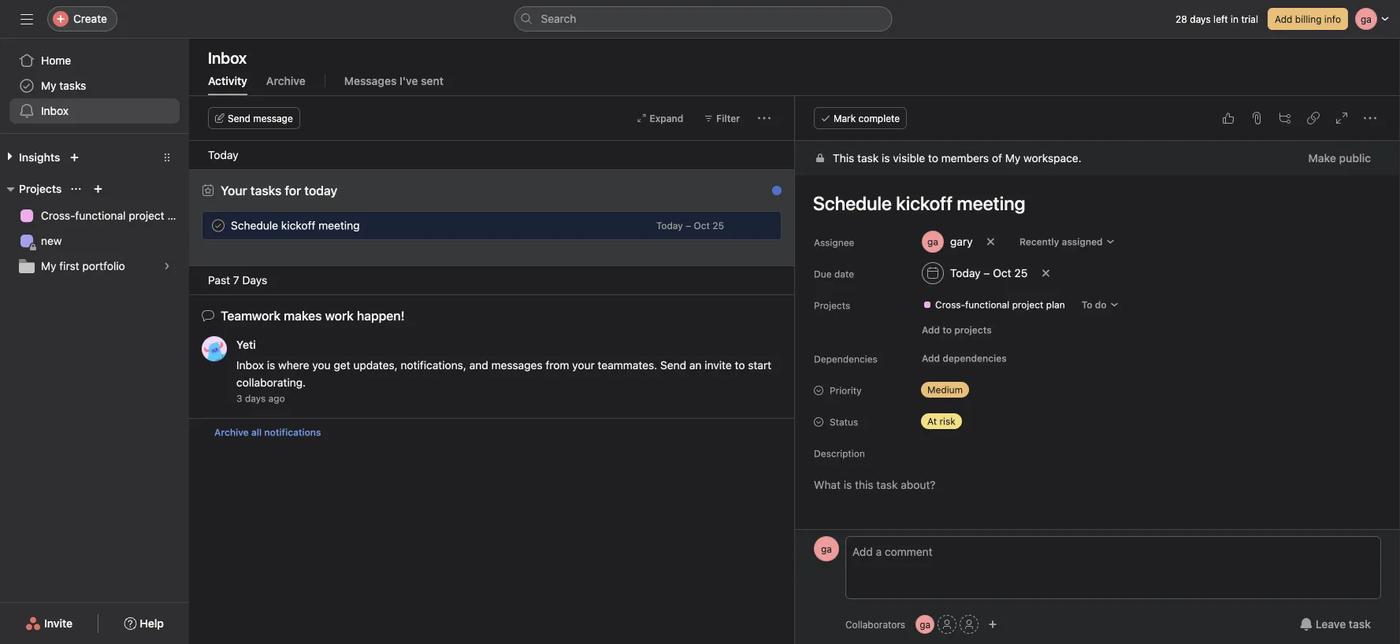 Task type: vqa. For each thing, say whether or not it's contained in the screenshot.
Cross-functional project plan inside the 'Projects' "element"
yes



Task type: describe. For each thing, give the bounding box(es) containing it.
i've
[[400, 74, 418, 87]]

inbox link
[[9, 98, 180, 124]]

visible
[[893, 152, 925, 165]]

task for leave
[[1349, 618, 1371, 631]]

expand
[[650, 113, 683, 124]]

from
[[546, 359, 569, 372]]

home
[[41, 54, 71, 67]]

add subtask image
[[1279, 112, 1291, 124]]

sent
[[421, 74, 444, 87]]

0 horizontal spatial ga button
[[814, 537, 839, 562]]

due
[[814, 269, 832, 280]]

copy task link image
[[1307, 112, 1320, 124]]

kickoff
[[281, 219, 315, 232]]

full screen image
[[1335, 112, 1348, 124]]

add billing info
[[1275, 13, 1341, 24]]

send inside "yeti inbox is where you get updates, notifications, and messages from your teammates. send an invite to start collaborating. 3 days ago"
[[660, 359, 686, 372]]

status
[[830, 417, 858, 428]]

plan inside projects element
[[167, 209, 189, 222]]

1 horizontal spatial today
[[656, 220, 683, 231]]

new image
[[70, 153, 79, 162]]

past 7 days
[[208, 274, 267, 287]]

more actions image
[[758, 112, 771, 124]]

your tasks for today
[[221, 183, 337, 198]]

to do
[[1082, 299, 1107, 310]]

search
[[541, 12, 576, 25]]

more actions for this task image
[[1364, 112, 1376, 124]]

members
[[941, 152, 989, 165]]

inbox inside "yeti inbox is where you get updates, notifications, and messages from your teammates. send an invite to start collaborating. 3 days ago"
[[236, 359, 264, 372]]

attachments: add a file to this task, schedule kickoff meeting image
[[1250, 112, 1263, 124]]

1 vertical spatial ga
[[920, 619, 931, 630]]

message
[[253, 113, 293, 124]]

due date
[[814, 269, 854, 280]]

send message
[[228, 113, 293, 124]]

recently assigned button
[[1012, 231, 1122, 253]]

messages i've sent
[[344, 74, 444, 87]]

archive for archive all notifications
[[214, 427, 249, 438]]

inbox inside "inbox" link
[[41, 104, 69, 117]]

workspace.
[[1024, 152, 1082, 165]]

meeting
[[318, 219, 360, 232]]

1 horizontal spatial to
[[928, 152, 938, 165]]

mark
[[834, 113, 856, 124]]

expand button
[[630, 107, 690, 129]]

invite
[[705, 359, 732, 372]]

public
[[1339, 152, 1371, 165]]

work happen!
[[325, 308, 405, 323]]

0 vertical spatial today – oct 25
[[656, 220, 724, 231]]

my first portfolio link
[[9, 254, 180, 279]]

0 vertical spatial inbox
[[208, 48, 247, 67]]

my for my tasks
[[41, 79, 56, 92]]

add to projects button
[[915, 319, 999, 341]]

insights
[[19, 151, 60, 164]]

messages
[[344, 74, 397, 87]]

28 days left in trial
[[1176, 13, 1258, 24]]

messages i've sent link
[[344, 74, 444, 95]]

at risk button
[[915, 410, 1009, 433]]

past
[[208, 274, 230, 287]]

portfolio
[[82, 260, 125, 273]]

make public button
[[1298, 144, 1381, 173]]

assigned
[[1062, 236, 1103, 247]]

hide sidebar image
[[20, 13, 33, 25]]

notifications,
[[401, 359, 466, 372]]

assignee
[[814, 237, 854, 248]]

is for task
[[882, 152, 890, 165]]

do
[[1095, 299, 1107, 310]]

leave task button
[[1290, 611, 1381, 639]]

today
[[304, 183, 337, 198]]

tasks for your
[[250, 183, 282, 198]]

projects
[[954, 325, 992, 336]]

my for my first portfolio
[[41, 260, 56, 273]]

cross-functional project plan link inside schedule kickoff meeting dialog
[[916, 297, 1071, 313]]

filter
[[716, 113, 740, 124]]

complete
[[858, 113, 900, 124]]

make public
[[1308, 152, 1371, 165]]

add dependencies
[[922, 353, 1007, 364]]

projects inside dropdown button
[[19, 182, 62, 195]]

today – oct 25 button
[[656, 220, 724, 231]]

recently assigned
[[1020, 236, 1103, 247]]

where
[[278, 359, 309, 372]]

this
[[833, 152, 854, 165]]

your tasks for today link
[[221, 183, 337, 198]]

25 inside main content
[[1014, 267, 1028, 280]]

invite
[[44, 617, 73, 630]]

new project or portfolio image
[[93, 184, 103, 194]]

add or remove collaborators image
[[988, 620, 998, 630]]

3
[[236, 393, 242, 404]]

Task Name text field
[[803, 185, 1381, 221]]

functional inside schedule kickoff meeting dialog
[[965, 299, 1009, 310]]

of
[[992, 152, 1002, 165]]

my tasks link
[[9, 73, 180, 98]]

cross-functional project plan inside projects element
[[41, 209, 189, 222]]

teammates.
[[598, 359, 657, 372]]

billing
[[1295, 13, 1322, 24]]

add for add billing info
[[1275, 13, 1292, 24]]

1 horizontal spatial ga button
[[916, 615, 935, 634]]

you
[[312, 359, 331, 372]]

this task is visible to members of my workspace.
[[833, 152, 1082, 165]]

info
[[1324, 13, 1341, 24]]

yeti inbox is where you get updates, notifications, and messages from your teammates. send an invite to start collaborating. 3 days ago
[[236, 338, 774, 404]]

add for add to projects
[[922, 325, 940, 336]]

schedule kickoff meeting
[[231, 219, 360, 232]]

your
[[572, 359, 595, 372]]

left
[[1213, 13, 1228, 24]]



Task type: locate. For each thing, give the bounding box(es) containing it.
inbox down the my tasks
[[41, 104, 69, 117]]

2 horizontal spatial today
[[950, 267, 981, 280]]

0 vertical spatial oct
[[694, 220, 710, 231]]

cross-functional project plan link down new project or portfolio icon
[[9, 203, 189, 228]]

add dependencies button
[[915, 347, 1014, 370]]

to
[[928, 152, 938, 165], [943, 325, 952, 336], [735, 359, 745, 372]]

projects down insights
[[19, 182, 62, 195]]

1 vertical spatial task
[[1349, 618, 1371, 631]]

my inside global element
[[41, 79, 56, 92]]

1 vertical spatial add
[[922, 325, 940, 336]]

1 vertical spatial my
[[1005, 152, 1021, 165]]

clear due date image
[[1041, 269, 1050, 278]]

get
[[334, 359, 350, 372]]

search list box
[[514, 6, 892, 32]]

to left start
[[735, 359, 745, 372]]

0 vertical spatial tasks
[[59, 79, 86, 92]]

remove assignee image
[[986, 237, 996, 247]]

today – oct 25
[[656, 220, 724, 231], [950, 267, 1028, 280]]

activity
[[208, 74, 247, 87]]

leave task
[[1316, 618, 1371, 631]]

0 horizontal spatial plan
[[167, 209, 189, 222]]

0 horizontal spatial ga
[[821, 544, 832, 555]]

plan left completed image
[[167, 209, 189, 222]]

0 vertical spatial to
[[928, 152, 938, 165]]

cross- up add to projects
[[935, 299, 965, 310]]

cross-functional project plan link up projects
[[916, 297, 1071, 313]]

tasks
[[59, 79, 86, 92], [250, 183, 282, 198]]

1 vertical spatial ga button
[[916, 615, 935, 634]]

project
[[129, 209, 164, 222], [1012, 299, 1043, 310]]

days inside "yeti inbox is where you get updates, notifications, and messages from your teammates. send an invite to start collaborating. 3 days ago"
[[245, 393, 266, 404]]

task for this
[[857, 152, 879, 165]]

create
[[73, 12, 107, 25]]

1 horizontal spatial oct
[[993, 267, 1011, 280]]

cross- inside schedule kickoff meeting dialog
[[935, 299, 965, 310]]

Completed checkbox
[[209, 216, 228, 235]]

cross-functional project plan up projects
[[935, 299, 1065, 310]]

1 horizontal spatial is
[[882, 152, 890, 165]]

projects inside schedule kickoff meeting dialog
[[814, 300, 850, 311]]

0 horizontal spatial is
[[267, 359, 275, 372]]

cross-
[[41, 209, 75, 222], [935, 299, 965, 310]]

archive up message on the left
[[266, 74, 306, 87]]

projects down due date at the top right of page
[[814, 300, 850, 311]]

2 vertical spatial add
[[922, 353, 940, 364]]

medium
[[927, 384, 963, 396]]

task inside leave task button
[[1349, 618, 1371, 631]]

days
[[1190, 13, 1211, 24], [245, 393, 266, 404]]

0 horizontal spatial tasks
[[59, 79, 86, 92]]

see details, my first portfolio image
[[162, 262, 172, 271]]

plan inside schedule kickoff meeting dialog
[[1046, 299, 1065, 310]]

1 horizontal spatial –
[[984, 267, 990, 280]]

0 vertical spatial project
[[129, 209, 164, 222]]

is
[[882, 152, 890, 165], [267, 359, 275, 372]]

makes
[[284, 308, 322, 323]]

is inside schedule kickoff meeting dialog
[[882, 152, 890, 165]]

1 horizontal spatial project
[[1012, 299, 1043, 310]]

description
[[814, 448, 865, 459]]

risk
[[940, 416, 956, 427]]

1 horizontal spatial task
[[1349, 618, 1371, 631]]

1 horizontal spatial send
[[660, 359, 686, 372]]

tasks inside global element
[[59, 79, 86, 92]]

0 horizontal spatial task
[[857, 152, 879, 165]]

0 horizontal spatial archive
[[214, 427, 249, 438]]

cross-functional project plan inside schedule kickoff meeting dialog
[[935, 299, 1065, 310]]

my first portfolio
[[41, 260, 125, 273]]

0 horizontal spatial today
[[208, 149, 238, 162]]

archive
[[266, 74, 306, 87], [214, 427, 249, 438]]

0 horizontal spatial send
[[228, 113, 250, 124]]

1 horizontal spatial plan
[[1046, 299, 1065, 310]]

1 horizontal spatial ga
[[920, 619, 931, 630]]

my down home
[[41, 79, 56, 92]]

1 vertical spatial to
[[943, 325, 952, 336]]

is left visible
[[882, 152, 890, 165]]

global element
[[0, 39, 189, 133]]

0 horizontal spatial project
[[129, 209, 164, 222]]

my right of
[[1005, 152, 1021, 165]]

send left an
[[660, 359, 686, 372]]

0 vertical spatial my
[[41, 79, 56, 92]]

1 vertical spatial projects
[[814, 300, 850, 311]]

0 vertical spatial cross-functional project plan link
[[9, 203, 189, 228]]

1 vertical spatial functional
[[965, 299, 1009, 310]]

add left projects
[[922, 325, 940, 336]]

in
[[1231, 13, 1239, 24]]

priority
[[830, 385, 862, 396]]

today inside schedule kickoff meeting dialog
[[950, 267, 981, 280]]

functional up projects
[[965, 299, 1009, 310]]

days right 3
[[245, 393, 266, 404]]

1 vertical spatial cross-functional project plan link
[[916, 297, 1071, 313]]

ga
[[821, 544, 832, 555], [920, 619, 931, 630]]

1 horizontal spatial archive
[[266, 74, 306, 87]]

0 vertical spatial –
[[686, 220, 691, 231]]

collaborating.
[[236, 376, 306, 389]]

0 vertical spatial plan
[[167, 209, 189, 222]]

my inside projects element
[[41, 260, 56, 273]]

1 vertical spatial 25
[[1014, 267, 1028, 280]]

ago
[[268, 393, 285, 404]]

1 vertical spatial cross-functional project plan
[[935, 299, 1065, 310]]

projects element
[[0, 175, 189, 282]]

cross- up new
[[41, 209, 75, 222]]

create button
[[47, 6, 117, 32]]

task
[[857, 152, 879, 165], [1349, 618, 1371, 631]]

1 vertical spatial today
[[656, 220, 683, 231]]

0 horizontal spatial –
[[686, 220, 691, 231]]

trial
[[1241, 13, 1258, 24]]

0 vertical spatial projects
[[19, 182, 62, 195]]

main content containing this task is visible to members of my workspace.
[[795, 141, 1400, 644]]

0 vertical spatial today
[[208, 149, 238, 162]]

– inside schedule kickoff meeting dialog
[[984, 267, 990, 280]]

0 horizontal spatial days
[[245, 393, 266, 404]]

task right leave
[[1349, 618, 1371, 631]]

1 vertical spatial today – oct 25
[[950, 267, 1028, 280]]

first
[[59, 260, 79, 273]]

1 horizontal spatial today – oct 25
[[950, 267, 1028, 280]]

archive notification image
[[764, 188, 777, 201]]

activity link
[[208, 74, 247, 95]]

add left billing
[[1275, 13, 1292, 24]]

7 days
[[233, 274, 267, 287]]

0 vertical spatial add
[[1275, 13, 1292, 24]]

gary
[[950, 235, 973, 248]]

search button
[[514, 6, 892, 32]]

gary button
[[915, 228, 980, 256]]

date
[[834, 269, 854, 280]]

functional inside projects element
[[75, 209, 126, 222]]

0 vertical spatial functional
[[75, 209, 126, 222]]

inbox down the yeti
[[236, 359, 264, 372]]

0 vertical spatial archive
[[266, 74, 306, 87]]

oct inside schedule kickoff meeting dialog
[[993, 267, 1011, 280]]

1 horizontal spatial tasks
[[250, 183, 282, 198]]

cross-functional project plan
[[41, 209, 189, 222], [935, 299, 1065, 310]]

to inside button
[[943, 325, 952, 336]]

tasks for my
[[59, 79, 86, 92]]

add
[[1275, 13, 1292, 24], [922, 325, 940, 336], [922, 353, 940, 364]]

cross- inside projects element
[[41, 209, 75, 222]]

schedule kickoff meeting dialog
[[795, 96, 1400, 644]]

functional up new link
[[75, 209, 126, 222]]

1 horizontal spatial cross-functional project plan link
[[916, 297, 1071, 313]]

1 vertical spatial cross-
[[935, 299, 965, 310]]

new link
[[9, 228, 180, 254]]

0 horizontal spatial 25
[[713, 220, 724, 231]]

dependencies
[[943, 353, 1007, 364]]

leave
[[1316, 618, 1346, 631]]

to
[[1082, 299, 1092, 310]]

0 vertical spatial send
[[228, 113, 250, 124]]

1 horizontal spatial cross-
[[935, 299, 965, 310]]

and
[[469, 359, 488, 372]]

at
[[927, 416, 937, 427]]

1 horizontal spatial days
[[1190, 13, 1211, 24]]

teamwork makes work happen!
[[221, 308, 405, 323]]

new
[[41, 234, 62, 247]]

archive link
[[266, 74, 306, 95]]

1 vertical spatial project
[[1012, 299, 1043, 310]]

to inside "yeti inbox is where you get updates, notifications, and messages from your teammates. send an invite to start collaborating. 3 days ago"
[[735, 359, 745, 372]]

0 vertical spatial 25
[[713, 220, 724, 231]]

recently
[[1020, 236, 1059, 247]]

collaborators
[[845, 619, 905, 630]]

filter button
[[697, 107, 747, 129]]

0 horizontal spatial today – oct 25
[[656, 220, 724, 231]]

1 vertical spatial –
[[984, 267, 990, 280]]

for
[[285, 183, 301, 198]]

1 vertical spatial tasks
[[250, 183, 282, 198]]

1 vertical spatial send
[[660, 359, 686, 372]]

cross-functional project plan link inside projects element
[[9, 203, 189, 228]]

projects button
[[0, 180, 62, 199]]

1 vertical spatial days
[[245, 393, 266, 404]]

0 horizontal spatial projects
[[19, 182, 62, 195]]

archive for archive
[[266, 74, 306, 87]]

today – oct 25 inside schedule kickoff meeting dialog
[[950, 267, 1028, 280]]

help button
[[114, 610, 174, 638]]

tasks down home
[[59, 79, 86, 92]]

mark complete
[[834, 113, 900, 124]]

–
[[686, 220, 691, 231], [984, 267, 990, 280]]

1 horizontal spatial 25
[[1014, 267, 1028, 280]]

inbox up activity
[[208, 48, 247, 67]]

my left 'first'
[[41, 260, 56, 273]]

0 horizontal spatial cross-
[[41, 209, 75, 222]]

home link
[[9, 48, 180, 73]]

0 horizontal spatial oct
[[694, 220, 710, 231]]

0 horizontal spatial functional
[[75, 209, 126, 222]]

cross-functional project plan down new project or portfolio icon
[[41, 209, 189, 222]]

0 vertical spatial days
[[1190, 13, 1211, 24]]

my inside schedule kickoff meeting dialog
[[1005, 152, 1021, 165]]

add up medium
[[922, 353, 940, 364]]

1 vertical spatial oct
[[993, 267, 1011, 280]]

add for add dependencies
[[922, 353, 940, 364]]

0 likes. click to like this task image
[[1222, 112, 1235, 124]]

messages
[[491, 359, 543, 372]]

2 vertical spatial my
[[41, 260, 56, 273]]

0 vertical spatial cross-functional project plan
[[41, 209, 189, 222]]

to right visible
[[928, 152, 938, 165]]

1 vertical spatial plan
[[1046, 299, 1065, 310]]

project down clear due date 'icon'
[[1012, 299, 1043, 310]]

2 horizontal spatial to
[[943, 325, 952, 336]]

add inside button
[[922, 353, 940, 364]]

completed image
[[209, 216, 228, 235]]

dependencies
[[814, 354, 878, 365]]

archive all notifications
[[214, 427, 321, 438]]

project up see details, my first portfolio image
[[129, 209, 164, 222]]

plan left to
[[1046, 299, 1065, 310]]

28
[[1176, 13, 1187, 24]]

1 horizontal spatial functional
[[965, 299, 1009, 310]]

project inside schedule kickoff meeting dialog
[[1012, 299, 1043, 310]]

to left projects
[[943, 325, 952, 336]]

0 vertical spatial cross-
[[41, 209, 75, 222]]

2 vertical spatial inbox
[[236, 359, 264, 372]]

0 vertical spatial ga button
[[814, 537, 839, 562]]

is up collaborating.
[[267, 359, 275, 372]]

1 horizontal spatial cross-functional project plan
[[935, 299, 1065, 310]]

updates,
[[353, 359, 398, 372]]

0 vertical spatial is
[[882, 152, 890, 165]]

1 horizontal spatial projects
[[814, 300, 850, 311]]

2 vertical spatial today
[[950, 267, 981, 280]]

archive all notifications button
[[189, 419, 794, 446]]

2 vertical spatial to
[[735, 359, 745, 372]]

main content
[[795, 141, 1400, 644]]

all
[[251, 427, 262, 438]]

tasks left for
[[250, 183, 282, 198]]

your
[[221, 183, 247, 198]]

send left message on the left
[[228, 113, 250, 124]]

archive inside archive all notifications button
[[214, 427, 249, 438]]

make
[[1308, 152, 1336, 165]]

0 horizontal spatial cross-functional project plan
[[41, 209, 189, 222]]

0 vertical spatial task
[[857, 152, 879, 165]]

0 horizontal spatial cross-functional project plan link
[[9, 203, 189, 228]]

days right 28
[[1190, 13, 1211, 24]]

is inside "yeti inbox is where you get updates, notifications, and messages from your teammates. send an invite to start collaborating. 3 days ago"
[[267, 359, 275, 372]]

1 vertical spatial inbox
[[41, 104, 69, 117]]

1 vertical spatial is
[[267, 359, 275, 372]]

show options, current sort, top image
[[71, 184, 81, 194]]

send inside the send message button
[[228, 113, 250, 124]]

archive left all
[[214, 427, 249, 438]]

is for inbox
[[267, 359, 275, 372]]

0 vertical spatial ga
[[821, 544, 832, 555]]

my tasks
[[41, 79, 86, 92]]

task right this
[[857, 152, 879, 165]]

0 horizontal spatial to
[[735, 359, 745, 372]]

1 vertical spatial archive
[[214, 427, 249, 438]]

to do button
[[1074, 294, 1126, 316]]

at risk
[[927, 416, 956, 427]]



